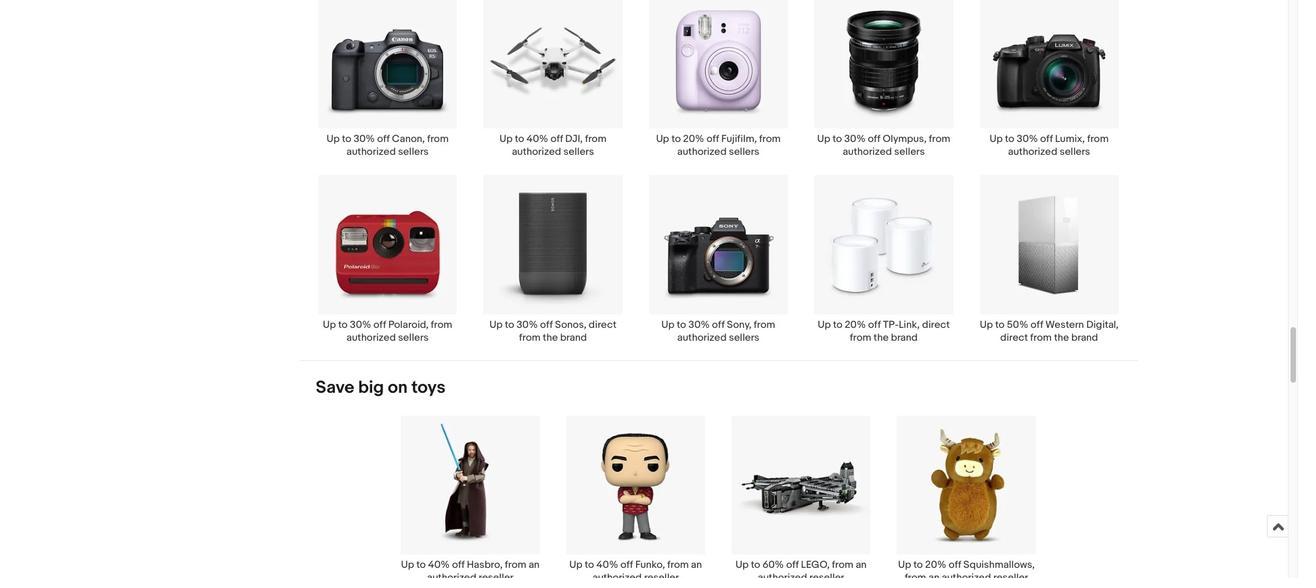 Task type: locate. For each thing, give the bounding box(es) containing it.
up to 40% off dji, from authorized sellers link
[[470, 0, 636, 159]]

0 vertical spatial list
[[300, 0, 1138, 361]]

sony,
[[727, 319, 752, 331]]

up inside up to 20% off tp-link, direct from the brand
[[818, 319, 831, 331]]

up to 30% off canon, from authorized sellers link
[[305, 0, 470, 159]]

0 horizontal spatial brand
[[560, 331, 587, 344]]

an inside up to 40% off hasbro, from an authorized reseller
[[529, 559, 540, 572]]

off for fujifilm,
[[707, 133, 719, 146]]

60%
[[763, 559, 784, 572]]

direct right link,
[[922, 319, 950, 331]]

direct right sonos,
[[589, 319, 617, 331]]

canon,
[[392, 133, 425, 146]]

brand inside up to 30% off sonos, direct from the brand
[[560, 331, 587, 344]]

reseller inside up to 40% off hasbro, from an authorized reseller
[[479, 572, 514, 579]]

up to 40% off funko, from an authorized reseller
[[570, 559, 702, 579]]

sellers inside up to 30% off canon, from authorized sellers
[[398, 146, 429, 159]]

an right hasbro,
[[529, 559, 540, 572]]

up for up to 20% off fujifilm, from authorized sellers
[[656, 133, 669, 146]]

20%
[[683, 133, 705, 146], [845, 319, 866, 331], [926, 559, 947, 572]]

off inside the up to 50% off western digital, direct from the brand
[[1031, 319, 1044, 331]]

off inside up to 40% off dji, from authorized sellers
[[551, 133, 563, 146]]

to inside up to 30% off canon, from authorized sellers
[[342, 133, 351, 146]]

from inside up to 30% off polaroid, from authorized sellers
[[431, 319, 452, 331]]

30% left sonos,
[[517, 319, 538, 331]]

western
[[1046, 319, 1085, 331]]

30% inside up to 30% off polaroid, from authorized sellers
[[350, 319, 371, 331]]

off for hasbro,
[[452, 559, 465, 572]]

3 brand from the left
[[1072, 331, 1099, 344]]

save big on toys
[[316, 378, 446, 398]]

sellers inside up to 30% off lumix, from authorized sellers
[[1060, 146, 1091, 159]]

2 the from the left
[[874, 331, 889, 344]]

to inside the up to 60% off lego, from an authorized reseller
[[751, 559, 761, 572]]

1 horizontal spatial 20%
[[845, 319, 866, 331]]

up
[[327, 133, 340, 146], [500, 133, 513, 146], [656, 133, 669, 146], [818, 133, 831, 146], [990, 133, 1003, 146], [323, 319, 336, 331], [490, 319, 503, 331], [662, 319, 675, 331], [818, 319, 831, 331], [980, 319, 993, 331], [401, 559, 414, 572], [570, 559, 583, 572], [736, 559, 749, 572], [899, 559, 912, 572]]

20% left fujifilm,
[[683, 133, 705, 146]]

3 the from the left
[[1054, 331, 1070, 344]]

off left lumix,
[[1041, 133, 1053, 146]]

save
[[316, 378, 354, 398]]

an left squishmallows,
[[929, 572, 940, 579]]

direct left western
[[1001, 331, 1028, 344]]

2 list from the top
[[300, 415, 1138, 579]]

to inside up to 30% off sonos, direct from the brand
[[505, 319, 515, 331]]

30% for lumix,
[[1017, 133, 1038, 146]]

30% for sony,
[[689, 319, 710, 331]]

authorized inside up to 30% off sony, from authorized sellers
[[678, 331, 727, 344]]

30% inside up to 30% off sony, from authorized sellers
[[689, 319, 710, 331]]

off left squishmallows,
[[949, 559, 962, 572]]

40% left dji,
[[527, 133, 548, 146]]

off inside the up to 60% off lego, from an authorized reseller
[[787, 559, 799, 572]]

40% inside up to 40% off dji, from authorized sellers
[[527, 133, 548, 146]]

sellers inside up to 30% off sony, from authorized sellers
[[729, 331, 760, 344]]

1 vertical spatial 20%
[[845, 319, 866, 331]]

2 horizontal spatial brand
[[1072, 331, 1099, 344]]

30% left olympus,
[[845, 133, 866, 146]]

list
[[300, 0, 1138, 361], [300, 415, 1138, 579]]

direct inside the up to 50% off western digital, direct from the brand
[[1001, 331, 1028, 344]]

off inside up to 30% off olympus, from authorized sellers
[[868, 133, 881, 146]]

to for up to 30% off sonos, direct from the brand
[[505, 319, 515, 331]]

1 list from the top
[[300, 0, 1138, 361]]

up inside up to 30% off polaroid, from authorized sellers
[[323, 319, 336, 331]]

to inside up to 30% off lumix, from authorized sellers
[[1006, 133, 1015, 146]]

1 horizontal spatial direct
[[922, 319, 950, 331]]

2 reseller from the left
[[644, 572, 679, 579]]

to for up to 40% off funko, from an authorized reseller
[[585, 559, 594, 572]]

to for up to 20% off squishmallows, from an authorized reseller
[[914, 559, 923, 572]]

to for up to 30% off olympus, from authorized sellers
[[833, 133, 842, 146]]

up inside up to 30% off canon, from authorized sellers
[[327, 133, 340, 146]]

to inside the up to 20% off squishmallows, from an authorized reseller
[[914, 559, 923, 572]]

from for up to 30% off polaroid, from authorized sellers
[[431, 319, 452, 331]]

list containing up to 30% off canon, from authorized sellers
[[300, 0, 1138, 361]]

1 the from the left
[[543, 331, 558, 344]]

up to 20% off fujifilm, from authorized sellers link
[[636, 0, 801, 159]]

an inside up to 40% off funko, from an authorized reseller
[[691, 559, 702, 572]]

up inside up to 40% off dji, from authorized sellers
[[500, 133, 513, 146]]

from inside up to 30% off canon, from authorized sellers
[[427, 133, 449, 146]]

to inside up to 40% off funko, from an authorized reseller
[[585, 559, 594, 572]]

an right funko, at the bottom of the page
[[691, 559, 702, 572]]

up to 30% off lumix, from authorized sellers link
[[967, 0, 1132, 159]]

authorized
[[347, 146, 396, 159], [512, 146, 561, 159], [678, 146, 727, 159], [843, 146, 892, 159], [1009, 146, 1058, 159], [347, 331, 396, 344], [678, 331, 727, 344], [427, 572, 477, 579], [593, 572, 642, 579], [758, 572, 808, 579], [942, 572, 991, 579]]

direct
[[589, 319, 617, 331], [922, 319, 950, 331], [1001, 331, 1028, 344]]

sellers inside up to 20% off fujifilm, from authorized sellers
[[729, 146, 760, 159]]

off inside the up to 20% off squishmallows, from an authorized reseller
[[949, 559, 962, 572]]

the
[[543, 331, 558, 344], [874, 331, 889, 344], [1054, 331, 1070, 344]]

off left sony,
[[712, 319, 725, 331]]

to inside up to 20% off tp-link, direct from the brand
[[833, 319, 843, 331]]

on
[[388, 378, 408, 398]]

20% for from
[[845, 319, 866, 331]]

up inside up to 30% off lumix, from authorized sellers
[[990, 133, 1003, 146]]

up inside the up to 20% off squishmallows, from an authorized reseller
[[899, 559, 912, 572]]

off inside up to 40% off funko, from an authorized reseller
[[621, 559, 633, 572]]

sellers for sony,
[[729, 331, 760, 344]]

off inside up to 30% off sony, from authorized sellers
[[712, 319, 725, 331]]

up to 30% off sony, from authorized sellers link
[[636, 175, 801, 344]]

off left hasbro,
[[452, 559, 465, 572]]

to inside up to 30% off sony, from authorized sellers
[[677, 319, 687, 331]]

an right lego,
[[856, 559, 867, 572]]

sellers
[[398, 146, 429, 159], [564, 146, 594, 159], [729, 146, 760, 159], [895, 146, 925, 159], [1060, 146, 1091, 159], [398, 331, 429, 344], [729, 331, 760, 344]]

the for up to 50% off western digital, direct from the brand
[[1054, 331, 1070, 344]]

up to 30% off olympus, from authorized sellers
[[818, 133, 951, 159]]

sellers for lumix,
[[1060, 146, 1091, 159]]

off for lumix,
[[1041, 133, 1053, 146]]

brand
[[560, 331, 587, 344], [891, 331, 918, 344], [1072, 331, 1099, 344]]

off left tp-
[[869, 319, 881, 331]]

reseller
[[479, 572, 514, 579], [644, 572, 679, 579], [810, 572, 845, 579], [994, 572, 1029, 579]]

20% inside up to 20% off tp-link, direct from the brand
[[845, 319, 866, 331]]

toys
[[412, 378, 446, 398]]

up to 40% off dji, from authorized sellers
[[500, 133, 607, 159]]

30% left canon,
[[354, 133, 375, 146]]

2 brand from the left
[[891, 331, 918, 344]]

brand inside up to 20% off tp-link, direct from the brand
[[891, 331, 918, 344]]

30% left polaroid,
[[350, 319, 371, 331]]

direct inside up to 20% off tp-link, direct from the brand
[[922, 319, 950, 331]]

from
[[427, 133, 449, 146], [585, 133, 607, 146], [760, 133, 781, 146], [929, 133, 951, 146], [1088, 133, 1109, 146], [431, 319, 452, 331], [754, 319, 776, 331], [519, 331, 541, 344], [850, 331, 872, 344], [1031, 331, 1052, 344], [505, 559, 527, 572], [668, 559, 689, 572], [832, 559, 854, 572], [905, 572, 927, 579]]

to inside up to 30% off polaroid, from authorized sellers
[[338, 319, 348, 331]]

0 vertical spatial 20%
[[683, 133, 705, 146]]

20% inside the up to 20% off squishmallows, from an authorized reseller
[[926, 559, 947, 572]]

reseller for lego,
[[810, 572, 845, 579]]

20% inside up to 20% off fujifilm, from authorized sellers
[[683, 133, 705, 146]]

from inside up to 30% off lumix, from authorized sellers
[[1088, 133, 1109, 146]]

2 horizontal spatial the
[[1054, 331, 1070, 344]]

from inside the up to 60% off lego, from an authorized reseller
[[832, 559, 854, 572]]

sellers inside up to 30% off polaroid, from authorized sellers
[[398, 331, 429, 344]]

up inside up to 30% off olympus, from authorized sellers
[[818, 133, 831, 146]]

to for up to 20% off tp-link, direct from the brand
[[833, 319, 843, 331]]

up to 30% off lumix, from authorized sellers
[[990, 133, 1109, 159]]

1 reseller from the left
[[479, 572, 514, 579]]

up for up to 20% off squishmallows, from an authorized reseller
[[899, 559, 912, 572]]

funko,
[[636, 559, 665, 572]]

off right 60%
[[787, 559, 799, 572]]

up to 60% off lego, from an authorized reseller link
[[719, 415, 884, 579]]

from inside the up to 20% off squishmallows, from an authorized reseller
[[905, 572, 927, 579]]

30% left lumix,
[[1017, 133, 1038, 146]]

off
[[377, 133, 390, 146], [551, 133, 563, 146], [707, 133, 719, 146], [868, 133, 881, 146], [1041, 133, 1053, 146], [374, 319, 386, 331], [540, 319, 553, 331], [712, 319, 725, 331], [869, 319, 881, 331], [1031, 319, 1044, 331], [452, 559, 465, 572], [621, 559, 633, 572], [787, 559, 799, 572], [949, 559, 962, 572]]

off for canon,
[[377, 133, 390, 146]]

sellers inside up to 40% off dji, from authorized sellers
[[564, 146, 594, 159]]

hasbro,
[[467, 559, 503, 572]]

up to 40% off hasbro, from an authorized reseller
[[401, 559, 540, 579]]

list containing up to 40% off hasbro, from an authorized reseller
[[300, 415, 1138, 579]]

1 brand from the left
[[560, 331, 587, 344]]

off inside up to 30% off sonos, direct from the brand
[[540, 319, 553, 331]]

up for up to 60% off lego, from an authorized reseller
[[736, 559, 749, 572]]

40% left funko, at the bottom of the page
[[597, 559, 618, 572]]

4 reseller from the left
[[994, 572, 1029, 579]]

up inside up to 30% off sony, from authorized sellers
[[662, 319, 675, 331]]

an
[[529, 559, 540, 572], [691, 559, 702, 572], [856, 559, 867, 572], [929, 572, 940, 579]]

off left sonos,
[[540, 319, 553, 331]]

from for up to 30% off olympus, from authorized sellers
[[929, 133, 951, 146]]

from inside up to 20% off fujifilm, from authorized sellers
[[760, 133, 781, 146]]

30% for canon,
[[354, 133, 375, 146]]

from inside up to 30% off sony, from authorized sellers
[[754, 319, 776, 331]]

1 horizontal spatial 40%
[[527, 133, 548, 146]]

to inside the up to 50% off western digital, direct from the brand
[[996, 319, 1005, 331]]

brand inside the up to 50% off western digital, direct from the brand
[[1072, 331, 1099, 344]]

2 horizontal spatial 20%
[[926, 559, 947, 572]]

2 vertical spatial 20%
[[926, 559, 947, 572]]

0 horizontal spatial 20%
[[683, 133, 705, 146]]

up to 60% off lego, from an authorized reseller
[[736, 559, 867, 579]]

off left canon,
[[377, 133, 390, 146]]

off inside up to 30% off canon, from authorized sellers
[[377, 133, 390, 146]]

off left fujifilm,
[[707, 133, 719, 146]]

2 horizontal spatial 40%
[[597, 559, 618, 572]]

off left olympus,
[[868, 133, 881, 146]]

reseller for hasbro,
[[479, 572, 514, 579]]

40% inside up to 40% off funko, from an authorized reseller
[[597, 559, 618, 572]]

up to 30% off sonos, direct from the brand
[[490, 319, 617, 344]]

off for squishmallows,
[[949, 559, 962, 572]]

off inside up to 20% off fujifilm, from authorized sellers
[[707, 133, 719, 146]]

30%
[[354, 133, 375, 146], [845, 133, 866, 146], [1017, 133, 1038, 146], [350, 319, 371, 331], [517, 319, 538, 331], [689, 319, 710, 331]]

up for up to 40% off dji, from authorized sellers
[[500, 133, 513, 146]]

reseller inside the up to 60% off lego, from an authorized reseller
[[810, 572, 845, 579]]

30% inside up to 30% off lumix, from authorized sellers
[[1017, 133, 1038, 146]]

from for up to 20% off fujifilm, from authorized sellers
[[760, 133, 781, 146]]

up inside the up to 50% off western digital, direct from the brand
[[980, 319, 993, 331]]

direct for up to 20% off tp-link, direct from the brand
[[922, 319, 950, 331]]

up to 20% off squishmallows, from an authorized reseller link
[[884, 415, 1050, 579]]

reseller inside up to 40% off funko, from an authorized reseller
[[644, 572, 679, 579]]

off inside up to 20% off tp-link, direct from the brand
[[869, 319, 881, 331]]

to inside up to 30% off olympus, from authorized sellers
[[833, 133, 842, 146]]

from for up to 30% off canon, from authorized sellers
[[427, 133, 449, 146]]

40% left hasbro,
[[428, 559, 450, 572]]

from inside up to 30% off olympus, from authorized sellers
[[929, 133, 951, 146]]

authorized inside up to 40% off funko, from an authorized reseller
[[593, 572, 642, 579]]

up inside up to 20% off fujifilm, from authorized sellers
[[656, 133, 669, 146]]

30% for olympus,
[[845, 133, 866, 146]]

1 horizontal spatial brand
[[891, 331, 918, 344]]

authorized inside up to 30% off canon, from authorized sellers
[[347, 146, 396, 159]]

authorized inside the up to 20% off squishmallows, from an authorized reseller
[[942, 572, 991, 579]]

to for up to 40% off dji, from authorized sellers
[[515, 133, 524, 146]]

off left dji,
[[551, 133, 563, 146]]

to for up to 60% off lego, from an authorized reseller
[[751, 559, 761, 572]]

up inside up to 40% off hasbro, from an authorized reseller
[[401, 559, 414, 572]]

1 vertical spatial list
[[300, 415, 1138, 579]]

2 horizontal spatial direct
[[1001, 331, 1028, 344]]

from for up to 30% off lumix, from authorized sellers
[[1088, 133, 1109, 146]]

up for up to 50% off western digital, direct from the brand
[[980, 319, 993, 331]]

up inside up to 40% off funko, from an authorized reseller
[[570, 559, 583, 572]]

off inside up to 30% off lumix, from authorized sellers
[[1041, 133, 1053, 146]]

from inside up to 40% off hasbro, from an authorized reseller
[[505, 559, 527, 572]]

to inside up to 40% off dji, from authorized sellers
[[515, 133, 524, 146]]

an inside the up to 20% off squishmallows, from an authorized reseller
[[929, 572, 940, 579]]

the inside the up to 50% off western digital, direct from the brand
[[1054, 331, 1070, 344]]

reseller inside the up to 20% off squishmallows, from an authorized reseller
[[994, 572, 1029, 579]]

40% for funko,
[[597, 559, 618, 572]]

from inside up to 40% off funko, from an authorized reseller
[[668, 559, 689, 572]]

0 horizontal spatial the
[[543, 331, 558, 344]]

to inside up to 20% off fujifilm, from authorized sellers
[[672, 133, 681, 146]]

40%
[[527, 133, 548, 146], [428, 559, 450, 572], [597, 559, 618, 572]]

lego,
[[801, 559, 830, 572]]

sellers for olympus,
[[895, 146, 925, 159]]

off inside up to 30% off polaroid, from authorized sellers
[[374, 319, 386, 331]]

3 reseller from the left
[[810, 572, 845, 579]]

sellers for dji,
[[564, 146, 594, 159]]

to inside up to 40% off hasbro, from an authorized reseller
[[417, 559, 426, 572]]

20% left squishmallows,
[[926, 559, 947, 572]]

off for tp-
[[869, 319, 881, 331]]

0 horizontal spatial direct
[[589, 319, 617, 331]]

off left funko, at the bottom of the page
[[621, 559, 633, 572]]

40% inside up to 40% off hasbro, from an authorized reseller
[[428, 559, 450, 572]]

30% left sony,
[[689, 319, 710, 331]]

off right 50%
[[1031, 319, 1044, 331]]

off for sony,
[[712, 319, 725, 331]]

30% inside up to 30% off canon, from authorized sellers
[[354, 133, 375, 146]]

to
[[342, 133, 351, 146], [515, 133, 524, 146], [672, 133, 681, 146], [833, 133, 842, 146], [1006, 133, 1015, 146], [338, 319, 348, 331], [505, 319, 515, 331], [677, 319, 687, 331], [833, 319, 843, 331], [996, 319, 1005, 331], [417, 559, 426, 572], [585, 559, 594, 572], [751, 559, 761, 572], [914, 559, 923, 572]]

off inside up to 40% off hasbro, from an authorized reseller
[[452, 559, 465, 572]]

from inside up to 40% off dji, from authorized sellers
[[585, 133, 607, 146]]

up inside up to 30% off sonos, direct from the brand
[[490, 319, 503, 331]]

the inside up to 20% off tp-link, direct from the brand
[[874, 331, 889, 344]]

off left polaroid,
[[374, 319, 386, 331]]

sellers for fujifilm,
[[729, 146, 760, 159]]

up to 40% off funko, from an authorized reseller link
[[553, 415, 719, 579]]

20% left tp-
[[845, 319, 866, 331]]

1 horizontal spatial the
[[874, 331, 889, 344]]

up inside the up to 60% off lego, from an authorized reseller
[[736, 559, 749, 572]]

30% inside up to 30% off sonos, direct from the brand
[[517, 319, 538, 331]]

link,
[[899, 319, 920, 331]]

sellers inside up to 30% off olympus, from authorized sellers
[[895, 146, 925, 159]]

0 horizontal spatial 40%
[[428, 559, 450, 572]]



Task type: vqa. For each thing, say whether or not it's contained in the screenshot.
the started
no



Task type: describe. For each thing, give the bounding box(es) containing it.
to for up to 30% off sony, from authorized sellers
[[677, 319, 687, 331]]

an for up to 60% off lego, from an authorized reseller
[[856, 559, 867, 572]]

from for up to 60% off lego, from an authorized reseller
[[832, 559, 854, 572]]

up to 30% off polaroid, from authorized sellers link
[[305, 175, 470, 344]]

to for up to 30% off canon, from authorized sellers
[[342, 133, 351, 146]]

the inside up to 30% off sonos, direct from the brand
[[543, 331, 558, 344]]

direct for up to 50% off western digital, direct from the brand
[[1001, 331, 1028, 344]]

20% for authorized
[[926, 559, 947, 572]]

off for lego,
[[787, 559, 799, 572]]

up for up to 40% off funko, from an authorized reseller
[[570, 559, 583, 572]]

up to 30% off sony, from authorized sellers
[[662, 319, 776, 344]]

up for up to 30% off sonos, direct from the brand
[[490, 319, 503, 331]]

authorized inside up to 30% off polaroid, from authorized sellers
[[347, 331, 396, 344]]

up to 20% off tp-link, direct from the brand
[[818, 319, 950, 344]]

brand for up to 50% off western digital, direct from the brand
[[1072, 331, 1099, 344]]

off for polaroid,
[[374, 319, 386, 331]]

up to 30% off polaroid, from authorized sellers
[[323, 319, 452, 344]]

30% for polaroid,
[[350, 319, 371, 331]]

authorized inside up to 30% off lumix, from authorized sellers
[[1009, 146, 1058, 159]]

up to 20% off fujifilm, from authorized sellers
[[656, 133, 781, 159]]

from inside up to 30% off sonos, direct from the brand
[[519, 331, 541, 344]]

up to 50% off western digital, direct from the brand link
[[967, 175, 1132, 344]]

up for up to 30% off sony, from authorized sellers
[[662, 319, 675, 331]]

polaroid,
[[388, 319, 429, 331]]

from for up to 40% off hasbro, from an authorized reseller
[[505, 559, 527, 572]]

to for up to 20% off fujifilm, from authorized sellers
[[672, 133, 681, 146]]

to for up to 30% off polaroid, from authorized sellers
[[338, 319, 348, 331]]

up for up to 30% off olympus, from authorized sellers
[[818, 133, 831, 146]]

reseller for squishmallows,
[[994, 572, 1029, 579]]

an for up to 40% off hasbro, from an authorized reseller
[[529, 559, 540, 572]]

up for up to 40% off hasbro, from an authorized reseller
[[401, 559, 414, 572]]

up for up to 20% off tp-link, direct from the brand
[[818, 319, 831, 331]]

authorized inside up to 40% off hasbro, from an authorized reseller
[[427, 572, 477, 579]]

off for western
[[1031, 319, 1044, 331]]

40% for hasbro,
[[428, 559, 450, 572]]

off for olympus,
[[868, 133, 881, 146]]

fujifilm,
[[722, 133, 757, 146]]

sellers for polaroid,
[[398, 331, 429, 344]]

from inside up to 20% off tp-link, direct from the brand
[[850, 331, 872, 344]]

to for up to 50% off western digital, direct from the brand
[[996, 319, 1005, 331]]

tp-
[[883, 319, 899, 331]]

from for up to 40% off funko, from an authorized reseller
[[668, 559, 689, 572]]

to for up to 30% off lumix, from authorized sellers
[[1006, 133, 1015, 146]]

up to 50% off western digital, direct from the brand
[[980, 319, 1119, 344]]

authorized inside up to 20% off fujifilm, from authorized sellers
[[678, 146, 727, 159]]

to for up to 40% off hasbro, from an authorized reseller
[[417, 559, 426, 572]]

off for dji,
[[551, 133, 563, 146]]

sonos,
[[555, 319, 587, 331]]

sellers for canon,
[[398, 146, 429, 159]]

brand for up to 20% off tp-link, direct from the brand
[[891, 331, 918, 344]]

authorized inside up to 30% off olympus, from authorized sellers
[[843, 146, 892, 159]]

30% for sonos,
[[517, 319, 538, 331]]

up for up to 30% off lumix, from authorized sellers
[[990, 133, 1003, 146]]

an for up to 40% off funko, from an authorized reseller
[[691, 559, 702, 572]]

from for up to 40% off dji, from authorized sellers
[[585, 133, 607, 146]]

lumix,
[[1056, 133, 1085, 146]]

from for up to 30% off sony, from authorized sellers
[[754, 319, 776, 331]]

50%
[[1007, 319, 1029, 331]]

an for up to 20% off squishmallows, from an authorized reseller
[[929, 572, 940, 579]]

authorized inside up to 40% off dji, from authorized sellers
[[512, 146, 561, 159]]

reseller for funko,
[[644, 572, 679, 579]]

up to 30% off sonos, direct from the brand link
[[470, 175, 636, 344]]

up to 20% off tp-link, direct from the brand link
[[801, 175, 967, 344]]

big
[[358, 378, 384, 398]]

off for sonos,
[[540, 319, 553, 331]]

40% for dji,
[[527, 133, 548, 146]]

up to 40% off hasbro, from an authorized reseller link
[[388, 415, 553, 579]]

from for up to 20% off squishmallows, from an authorized reseller
[[905, 572, 927, 579]]

off for funko,
[[621, 559, 633, 572]]

dji,
[[566, 133, 583, 146]]

20% for sellers
[[683, 133, 705, 146]]

up to 20% off squishmallows, from an authorized reseller
[[899, 559, 1035, 579]]

up to 30% off olympus, from authorized sellers link
[[801, 0, 967, 159]]

from inside the up to 50% off western digital, direct from the brand
[[1031, 331, 1052, 344]]

squishmallows,
[[964, 559, 1035, 572]]

olympus,
[[883, 133, 927, 146]]

the for up to 20% off tp-link, direct from the brand
[[874, 331, 889, 344]]

digital,
[[1087, 319, 1119, 331]]

up for up to 30% off canon, from authorized sellers
[[327, 133, 340, 146]]

authorized inside the up to 60% off lego, from an authorized reseller
[[758, 572, 808, 579]]

direct inside up to 30% off sonos, direct from the brand
[[589, 319, 617, 331]]

up to 30% off canon, from authorized sellers
[[327, 133, 449, 159]]

up for up to 30% off polaroid, from authorized sellers
[[323, 319, 336, 331]]



